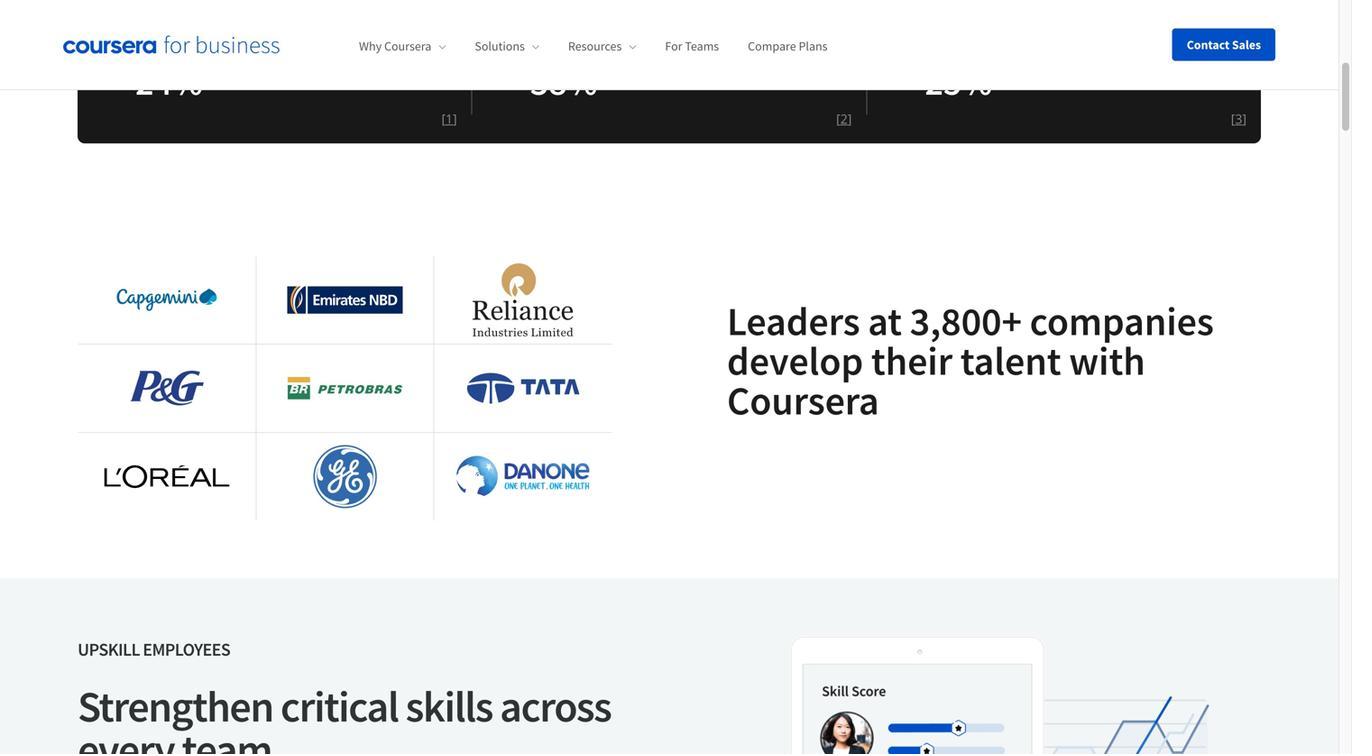 Task type: vqa. For each thing, say whether or not it's contained in the screenshot.
the Why Coursera
yes



Task type: locate. For each thing, give the bounding box(es) containing it.
0 horizontal spatial [
[[442, 110, 446, 127]]

2 [ from the left
[[836, 110, 841, 127]]

capgemini logo image
[[117, 289, 217, 311]]

tata logo image
[[467, 373, 580, 404]]

solutions
[[475, 38, 525, 54]]

coursera down 'leaders'
[[727, 375, 879, 425]]

3 ] from the left
[[1243, 110, 1247, 127]]

1 vertical spatial coursera
[[727, 375, 879, 425]]

[ for 38%
[[836, 110, 841, 127]]

companies
[[1030, 296, 1214, 346]]

]
[[453, 110, 457, 127], [848, 110, 852, 127], [1243, 110, 1247, 127]]

upskill
[[78, 638, 140, 661]]

sales
[[1232, 37, 1261, 53]]

[ for 25%
[[1231, 110, 1235, 127]]

25%
[[925, 59, 992, 105]]

[
[[442, 110, 446, 127], [836, 110, 841, 127], [1231, 110, 1235, 127]]

contact sales button
[[1173, 28, 1276, 61]]

reliance logo image
[[473, 264, 574, 337]]

1 horizontal spatial ]
[[848, 110, 852, 127]]

retention
[[655, 73, 711, 91]]

2 ] from the left
[[848, 110, 852, 127]]

0 horizontal spatial ]
[[453, 110, 457, 127]]

emirates logo image
[[287, 286, 403, 315]]

compare
[[748, 38, 796, 54]]

2 horizontal spatial [
[[1231, 110, 1235, 127]]

[ 2 ]
[[836, 110, 852, 127]]

] for 38%
[[848, 110, 852, 127]]

[ 1 ]
[[442, 110, 457, 127]]

[ 3 ]
[[1231, 110, 1247, 127]]

more
[[1007, 73, 1037, 91]]

1 horizontal spatial coursera
[[727, 375, 879, 425]]

for teams
[[665, 38, 719, 54]]

danone logo image
[[456, 456, 590, 498]]

1 ] from the left
[[453, 110, 457, 127]]

leaders at 3,800+ companies develop their talent with coursera
[[727, 296, 1214, 425]]

3 [ from the left
[[1231, 110, 1235, 127]]

talent
[[961, 336, 1061, 386]]

] for 24%
[[453, 110, 457, 127]]

rates
[[714, 73, 743, 91]]

1 [ from the left
[[442, 110, 446, 127]]

coursera right the why
[[384, 38, 432, 54]]

coursera
[[384, 38, 432, 54], [727, 375, 879, 425]]

why coursera
[[359, 38, 432, 54]]

strengthen critical skills  across every team
[[78, 679, 611, 754]]

] for 25%
[[1243, 110, 1247, 127]]

why coursera link
[[359, 38, 446, 54]]

0 horizontal spatial coursera
[[384, 38, 432, 54]]

in
[[282, 73, 293, 91]]

1 horizontal spatial [
[[836, 110, 841, 127]]

contact
[[1187, 37, 1230, 53]]

2 horizontal spatial ]
[[1243, 110, 1247, 127]]

coursera for business image
[[63, 35, 280, 54]]

training
[[296, 73, 343, 91]]

p&g logo image
[[130, 371, 204, 406]]

l'oreal logo image
[[100, 462, 234, 492]]

24%
[[135, 59, 203, 105]]

leaders
[[727, 296, 860, 346]]

critical
[[281, 679, 398, 734]]

coursera inside the leaders at 3,800+ companies develop their talent with coursera
[[727, 375, 879, 425]]



Task type: describe. For each thing, give the bounding box(es) containing it.
petrobras logo image
[[288, 377, 402, 400]]

strengthen
[[78, 679, 273, 734]]

higher
[[612, 73, 652, 91]]

reduction
[[217, 73, 279, 91]]

[ for 24%
[[442, 110, 446, 127]]

ge logo image
[[308, 440, 382, 513]]

2
[[841, 110, 848, 127]]

more employee productivity
[[1007, 73, 1176, 91]]

compare plans
[[748, 38, 828, 54]]

for teams link
[[665, 38, 719, 54]]

3,800+
[[910, 296, 1022, 346]]

employee
[[1040, 73, 1100, 91]]

their
[[871, 336, 953, 386]]

reduction in training costs
[[217, 73, 377, 91]]

for
[[665, 38, 683, 54]]

3
[[1235, 110, 1243, 127]]

1
[[446, 110, 453, 127]]

upskill employees
[[78, 638, 230, 661]]

38%
[[530, 59, 598, 105]]

solutions link
[[475, 38, 539, 54]]

contact sales
[[1187, 37, 1261, 53]]

compare plans link
[[748, 38, 828, 54]]

every
[[78, 723, 174, 754]]

higher retention rates
[[612, 73, 743, 91]]

resources
[[568, 38, 622, 54]]

productivity
[[1103, 73, 1176, 91]]

with
[[1069, 336, 1146, 386]]

costs
[[346, 73, 377, 91]]

why
[[359, 38, 382, 54]]

resources link
[[568, 38, 636, 54]]

teams
[[685, 38, 719, 54]]

0 vertical spatial coursera
[[384, 38, 432, 54]]

employees
[[143, 638, 230, 661]]

across
[[500, 679, 611, 734]]

develop
[[727, 336, 864, 386]]

skills
[[406, 679, 493, 734]]

at
[[868, 296, 902, 346]]

team
[[182, 723, 272, 754]]

plans
[[799, 38, 828, 54]]



